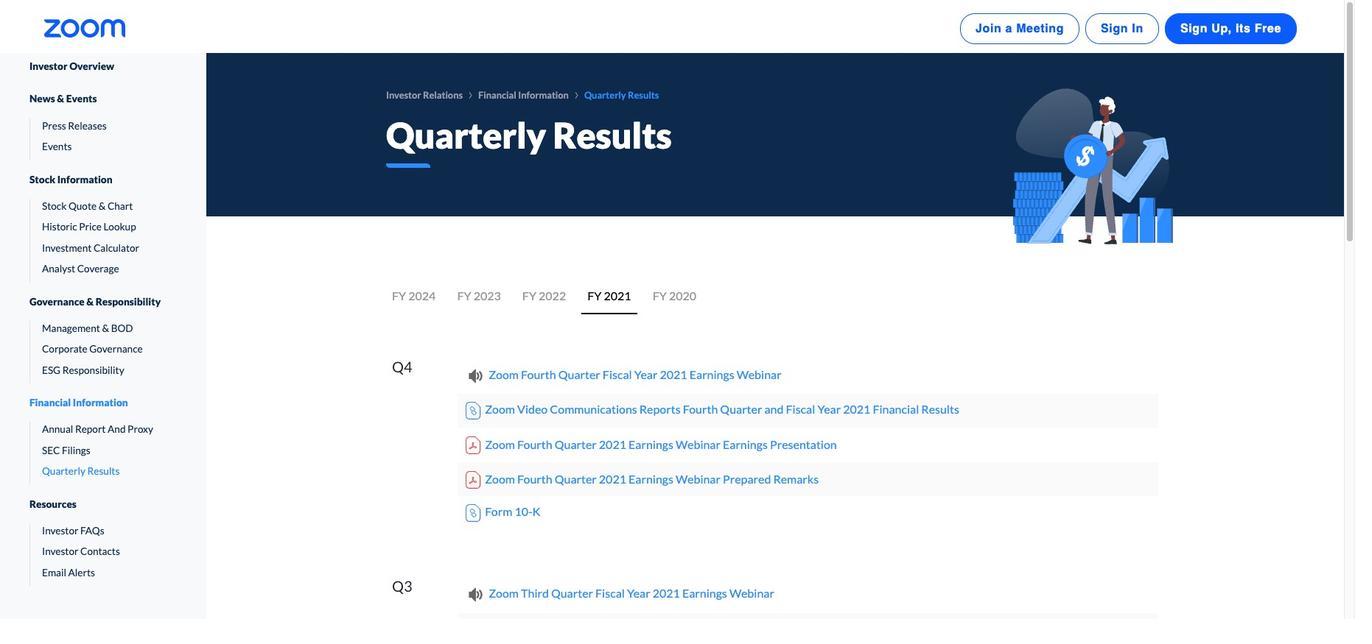 Task type: describe. For each thing, give the bounding box(es) containing it.
stock for stock information
[[29, 174, 55, 185]]

analyst coverage
[[42, 263, 119, 275]]

zoom fourth quarter 2021 earnings webinar earnings presentation
[[485, 438, 837, 452]]

corporate governance link
[[30, 342, 177, 357]]

press releases
[[42, 120, 107, 132]]

results inside the quarterly results link
[[87, 466, 120, 478]]

responsibility inside 'governance & responsibility' link
[[96, 296, 161, 308]]

esg
[[42, 365, 61, 376]]

investor for investor relations
[[386, 89, 421, 101]]

investor faqs link
[[30, 524, 177, 539]]

earnings for zoom third quarter fiscal year 2021 earnings webinar
[[682, 587, 727, 601]]

quarter for zoom fourth quarter fiscal year 2021 earnings webinar
[[558, 367, 600, 381]]

2 horizontal spatial quarterly
[[584, 89, 626, 101]]

0 vertical spatial information
[[518, 89, 569, 101]]

0 vertical spatial events
[[66, 93, 97, 105]]

0 horizontal spatial quarterly
[[42, 466, 85, 478]]

reports
[[640, 402, 681, 416]]

communications
[[550, 402, 637, 416]]

10-
[[515, 505, 533, 519]]

stock information
[[29, 174, 112, 185]]

events link
[[30, 139, 177, 154]]

sign for sign in
[[1101, 22, 1129, 35]]

its
[[1236, 22, 1251, 35]]

historic price lookup link
[[30, 220, 177, 235]]

alerts
[[68, 567, 95, 579]]

esg responsibility link
[[30, 363, 177, 378]]

fy 2022
[[522, 289, 566, 303]]

fy 2023 link
[[451, 283, 507, 309]]

& for news
[[57, 93, 64, 105]]

1 vertical spatial quarterly results
[[386, 114, 672, 156]]

fourth for zoom fourth quarter fiscal year 2021 earnings webinar
[[521, 367, 556, 381]]

investor for investor contacts
[[42, 546, 78, 558]]

sec filings
[[42, 445, 90, 457]]

stock quote & chart link
[[30, 199, 177, 214]]

fy 2021 link
[[582, 283, 637, 309]]

investment calculator link
[[30, 241, 177, 256]]

contacts
[[80, 546, 120, 558]]

filings
[[62, 445, 90, 457]]

quarterly results image
[[1013, 88, 1173, 245]]

q4
[[392, 358, 412, 376]]

sign in link
[[1086, 13, 1159, 44]]

quarter for zoom fourth quarter 2021 earnings webinar prepared remarks
[[555, 472, 597, 486]]

quarter for zoom third quarter fiscal year 2021 earnings webinar
[[551, 587, 593, 601]]

information for chart
[[57, 174, 112, 185]]

lookup
[[104, 221, 136, 233]]

governance & responsibility
[[29, 296, 161, 308]]

historic
[[42, 221, 77, 233]]

year for q3
[[627, 587, 651, 601]]

governance & responsibility link
[[29, 283, 177, 321]]

fy 2023
[[457, 289, 501, 303]]

& left chart
[[99, 200, 106, 212]]

resources link
[[29, 485, 177, 524]]

video
[[517, 402, 548, 416]]

quarter for zoom fourth quarter 2021 earnings webinar earnings presentation
[[555, 438, 597, 452]]

investor faqs
[[42, 526, 104, 537]]

form
[[485, 505, 512, 519]]

prepared
[[723, 472, 771, 486]]

up,
[[1212, 22, 1232, 35]]

proxy
[[128, 424, 153, 436]]

1 horizontal spatial financial information link
[[478, 89, 569, 101]]

presentation
[[770, 438, 837, 452]]

bod
[[111, 323, 133, 335]]

fy 2020
[[653, 289, 696, 303]]

chart
[[108, 200, 133, 212]]

investor overview
[[29, 60, 114, 72]]

annual report and proxy link
[[30, 423, 177, 438]]

meeting
[[1016, 22, 1064, 35]]

faqs
[[80, 526, 104, 537]]

zoom for zoom third quarter fiscal year 2021 earnings webinar
[[489, 587, 519, 601]]

news & events link
[[29, 80, 177, 118]]

year inside zoom video communications reports fourth quarter and fiscal year 2021 financial results link
[[818, 402, 841, 416]]

fiscal for q3
[[596, 587, 625, 601]]

investment calculator
[[42, 242, 139, 254]]

investor relations
[[386, 89, 463, 101]]

2024
[[408, 289, 436, 303]]

analyst coverage link
[[30, 262, 177, 277]]

investor relations link
[[386, 89, 463, 101]]

management
[[42, 323, 100, 335]]

news & events
[[29, 93, 97, 105]]

2021 inside tab list
[[604, 289, 631, 303]]

join
[[976, 22, 1002, 35]]

1 horizontal spatial financial
[[478, 89, 516, 101]]

email alerts
[[42, 567, 95, 579]]

0 horizontal spatial governance
[[29, 296, 85, 308]]

investor contacts link
[[30, 545, 177, 560]]

2022
[[539, 289, 566, 303]]

zoom third quarter fiscal year 2021 earnings webinar
[[489, 587, 774, 601]]

zoom fourth quarter 2021 earnings webinar prepared remarks
[[485, 472, 819, 486]]

zoom fourth quarter 2021 earnings webinar prepared remarks link
[[466, 471, 819, 488]]

fy 2021
[[588, 289, 631, 303]]

1 horizontal spatial quarterly
[[386, 114, 546, 156]]

coverage
[[77, 263, 119, 275]]

zoom for zoom fourth quarter fiscal year 2021 earnings webinar
[[489, 367, 519, 381]]

zoom third quarter fiscal year 2021 earnings webinar link
[[466, 586, 774, 605]]

sign up, its free link
[[1165, 13, 1297, 44]]

a
[[1006, 22, 1013, 35]]

stock for stock quote & chart
[[42, 200, 67, 212]]

management & bod link
[[30, 321, 177, 336]]



Task type: vqa. For each thing, say whether or not it's contained in the screenshot.
the splits to the right
no



Task type: locate. For each thing, give the bounding box(es) containing it.
& right news
[[57, 93, 64, 105]]

results inside zoom video communications reports fourth quarter and fiscal year 2021 financial results link
[[921, 402, 959, 416]]

0 horizontal spatial financial information link
[[29, 384, 177, 423]]

2 vertical spatial year
[[627, 587, 651, 601]]

fy 2022 link
[[517, 283, 572, 309]]

zoom video communications reports fourth quarter and fiscal year 2021 financial results
[[485, 402, 959, 416]]

form 10-k
[[485, 505, 541, 519]]

1 horizontal spatial governance
[[89, 344, 143, 355]]

zoom fourth quarter fiscal year 2021 earnings webinar link
[[466, 367, 782, 386]]

governance
[[29, 296, 85, 308], [89, 344, 143, 355]]

report
[[75, 424, 106, 436]]

fy 2020 link
[[647, 283, 702, 309]]

sign left in
[[1101, 22, 1129, 35]]

earnings
[[690, 367, 734, 381], [629, 438, 674, 452], [723, 438, 768, 452], [629, 472, 674, 486], [682, 587, 727, 601]]

third
[[521, 587, 549, 601]]

5 fy from the left
[[653, 289, 667, 303]]

2 vertical spatial information
[[73, 397, 128, 409]]

esg responsibility
[[42, 365, 124, 376]]

1 vertical spatial and
[[108, 424, 126, 436]]

fy for fy 2023
[[457, 289, 471, 303]]

fourth for zoom fourth quarter 2021 earnings webinar prepared remarks
[[517, 472, 552, 486]]

sign left up,
[[1181, 22, 1208, 35]]

relations
[[423, 89, 463, 101]]

2 vertical spatial quarterly results
[[42, 466, 120, 478]]

fourth
[[521, 367, 556, 381], [683, 402, 718, 416], [517, 438, 552, 452], [517, 472, 552, 486]]

fy right 2022
[[588, 289, 602, 303]]

1 sign from the left
[[1101, 22, 1129, 35]]

annual
[[42, 424, 73, 436]]

investor down resources
[[42, 526, 78, 537]]

fourth up video
[[521, 367, 556, 381]]

financial information link
[[478, 89, 569, 101], [29, 384, 177, 423]]

0 horizontal spatial and
[[108, 424, 126, 436]]

responsibility inside esg responsibility link
[[62, 365, 124, 376]]

2 sign from the left
[[1181, 22, 1208, 35]]

fy for fy 2021
[[588, 289, 602, 303]]

stock
[[29, 174, 55, 185], [42, 200, 67, 212]]

2 fy from the left
[[457, 289, 471, 303]]

3 fy from the left
[[522, 289, 537, 303]]

information
[[518, 89, 569, 101], [57, 174, 112, 185], [73, 397, 128, 409]]

stock information link
[[29, 160, 177, 199]]

fourth up k
[[517, 472, 552, 486]]

0 vertical spatial responsibility
[[96, 296, 161, 308]]

& up management & bod
[[86, 296, 94, 308]]

0 horizontal spatial financial
[[29, 397, 71, 409]]

join a meeting link
[[960, 13, 1080, 44]]

analyst
[[42, 263, 75, 275]]

investor for investor faqs
[[42, 526, 78, 537]]

0 horizontal spatial sign
[[1101, 22, 1129, 35]]

fourth right reports
[[683, 402, 718, 416]]

join a meeting
[[976, 22, 1064, 35]]

fy 2024 link
[[386, 283, 442, 309]]

1 vertical spatial quarterly
[[386, 114, 546, 156]]

and
[[765, 402, 784, 416], [108, 424, 126, 436]]

0 vertical spatial governance
[[29, 296, 85, 308]]

fy left 2022
[[522, 289, 537, 303]]

press releases link
[[30, 118, 177, 134]]

and left proxy
[[108, 424, 126, 436]]

1 vertical spatial information
[[57, 174, 112, 185]]

quarterly results
[[584, 89, 659, 101], [386, 114, 672, 156], [42, 466, 120, 478]]

0 horizontal spatial financial information
[[29, 397, 128, 409]]

email alerts link
[[30, 566, 177, 581]]

k
[[532, 505, 541, 519]]

1 fy from the left
[[392, 289, 406, 303]]

fy inside 'link'
[[653, 289, 667, 303]]

resources
[[29, 499, 77, 510]]

0 vertical spatial fiscal
[[603, 367, 632, 381]]

fourth down video
[[517, 438, 552, 452]]

1 vertical spatial fiscal
[[786, 402, 815, 416]]

quarter
[[558, 367, 600, 381], [720, 402, 762, 416], [555, 438, 597, 452], [555, 472, 597, 486], [551, 587, 593, 601]]

1 vertical spatial responsibility
[[62, 365, 124, 376]]

responsibility down corporate governance
[[62, 365, 124, 376]]

0 vertical spatial quarterly
[[584, 89, 626, 101]]

corporate governance
[[42, 344, 143, 355]]

investor left relations
[[386, 89, 421, 101]]

free
[[1255, 22, 1282, 35]]

quarterly
[[584, 89, 626, 101], [386, 114, 546, 156], [42, 466, 85, 478]]

2023
[[474, 289, 501, 303]]

4 fy from the left
[[588, 289, 602, 303]]

releases
[[68, 120, 107, 132]]

sign
[[1101, 22, 1129, 35], [1181, 22, 1208, 35]]

zoom video communications, inc. logo image
[[44, 19, 125, 38]]

earnings for zoom fourth quarter 2021 earnings webinar earnings presentation
[[723, 438, 768, 452]]

0 vertical spatial quarterly results
[[584, 89, 659, 101]]

quarterly results link
[[30, 464, 177, 480]]

investor
[[29, 60, 67, 72], [386, 89, 421, 101], [42, 526, 78, 537], [42, 546, 78, 558]]

zoom fourth quarter fiscal year 2021 earnings webinar
[[489, 367, 782, 381]]

investor contacts
[[42, 546, 120, 558]]

quote
[[68, 200, 97, 212]]

0 vertical spatial stock
[[29, 174, 55, 185]]

press
[[42, 120, 66, 132]]

0 vertical spatial and
[[765, 402, 784, 416]]

investor overview link
[[29, 53, 177, 80]]

sign for sign up, its free
[[1181, 22, 1208, 35]]

& for governance
[[86, 296, 94, 308]]

fiscal
[[603, 367, 632, 381], [786, 402, 815, 416], [596, 587, 625, 601]]

and inside 'link'
[[108, 424, 126, 436]]

fourth for zoom fourth quarter 2021 earnings webinar earnings presentation
[[517, 438, 552, 452]]

news
[[29, 93, 55, 105]]

governance up management
[[29, 296, 85, 308]]

management & bod
[[42, 323, 133, 335]]

stock inside stock information link
[[29, 174, 55, 185]]

0 vertical spatial financial information
[[478, 89, 569, 101]]

1 vertical spatial financial information
[[29, 397, 128, 409]]

zoom for zoom fourth quarter 2021 earnings webinar prepared remarks
[[485, 472, 515, 486]]

fy left 2024
[[392, 289, 406, 303]]

zoom for zoom video communications reports fourth quarter and fiscal year 2021 financial results
[[485, 402, 515, 416]]

zoom
[[489, 367, 519, 381], [485, 402, 515, 416], [485, 438, 515, 452], [485, 472, 515, 486], [489, 587, 519, 601]]

1 vertical spatial stock
[[42, 200, 67, 212]]

1 horizontal spatial sign
[[1181, 22, 1208, 35]]

0 vertical spatial year
[[634, 367, 658, 381]]

2 vertical spatial fiscal
[[596, 587, 625, 601]]

q3
[[392, 578, 412, 596]]

2 vertical spatial quarterly
[[42, 466, 85, 478]]

fy for fy 2020
[[653, 289, 667, 303]]

price
[[79, 221, 102, 233]]

investor inside "link"
[[42, 526, 78, 537]]

fiscal for q4
[[603, 367, 632, 381]]

year inside zoom fourth quarter fiscal year 2021 earnings webinar link
[[634, 367, 658, 381]]

responsibility up bod
[[96, 296, 161, 308]]

corporate
[[42, 344, 88, 355]]

& left bod
[[102, 323, 109, 335]]

events up the releases
[[66, 93, 97, 105]]

1 vertical spatial events
[[42, 141, 72, 153]]

2020
[[669, 289, 696, 303]]

tab list
[[386, 283, 1164, 309]]

investor up news
[[29, 60, 67, 72]]

fy for fy 2024
[[392, 289, 406, 303]]

1 vertical spatial year
[[818, 402, 841, 416]]

and up "presentation"
[[765, 402, 784, 416]]

remarks
[[773, 472, 819, 486]]

historic price lookup
[[42, 221, 136, 233]]

1 horizontal spatial and
[[765, 402, 784, 416]]

form 10-k link
[[466, 505, 541, 523]]

fy left 2023
[[457, 289, 471, 303]]

fy for fy 2022
[[522, 289, 537, 303]]

governance down bod
[[89, 344, 143, 355]]

annual report and proxy
[[42, 424, 153, 436]]

1 horizontal spatial financial information
[[478, 89, 569, 101]]

information for proxy
[[73, 397, 128, 409]]

sec filings link
[[30, 444, 177, 459]]

investor for investor overview
[[29, 60, 67, 72]]

zoom for zoom fourth quarter 2021 earnings webinar earnings presentation
[[485, 438, 515, 452]]

events
[[66, 93, 97, 105], [42, 141, 72, 153]]

stock inside stock quote & chart link
[[42, 200, 67, 212]]

& for management
[[102, 323, 109, 335]]

zoom fourth quarter 2021 earnings webinar earnings presentation link
[[466, 437, 837, 454]]

fy left 2020 at the top of page
[[653, 289, 667, 303]]

year inside zoom third quarter fiscal year 2021 earnings webinar link
[[627, 587, 651, 601]]

fy
[[392, 289, 406, 303], [457, 289, 471, 303], [522, 289, 537, 303], [588, 289, 602, 303], [653, 289, 667, 303]]

year for q4
[[634, 367, 658, 381]]

calculator
[[94, 242, 139, 254]]

tab list containing fy 2024
[[386, 283, 1164, 309]]

webinar
[[737, 367, 782, 381], [676, 438, 721, 452], [676, 472, 721, 486], [730, 587, 774, 601]]

0 vertical spatial financial information link
[[478, 89, 569, 101]]

1 vertical spatial financial information link
[[29, 384, 177, 423]]

in
[[1132, 22, 1144, 35]]

sec
[[42, 445, 60, 457]]

events down 'press' on the left of page
[[42, 141, 72, 153]]

2 horizontal spatial financial
[[873, 402, 919, 416]]

earnings for zoom fourth quarter fiscal year 2021 earnings webinar
[[690, 367, 734, 381]]

1 vertical spatial governance
[[89, 344, 143, 355]]

investor up email
[[42, 546, 78, 558]]



